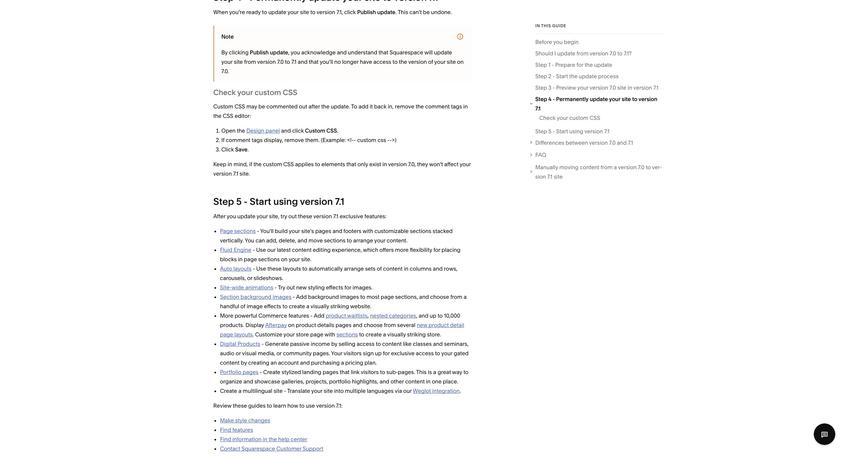 Task type: vqa. For each thing, say whether or not it's contained in the screenshot.
happens
no



Task type: locate. For each thing, give the bounding box(es) containing it.
- down galleries,
[[284, 388, 286, 395]]

1 vertical spatial check
[[539, 115, 556, 121]]

2 vertical spatial access
[[416, 350, 434, 357]]

1 horizontal spatial with
[[363, 228, 373, 235]]

0 vertical spatial step 5 - start using version 7.1
[[535, 128, 610, 135]]

1 horizontal spatial these
[[267, 266, 282, 272]]

1 vertical spatial comment
[[226, 137, 250, 144]]

check your custom css up step 5 - start using version 7.1 link
[[539, 115, 600, 121]]

2 horizontal spatial product
[[429, 322, 449, 329]]

1 horizontal spatial custom
[[305, 127, 325, 134]]

of down will
[[428, 59, 433, 65]]

site. inside keep in mind, if the custom css applies to elements that only exist in version 7.0, they won't affect your version 7.1 site.
[[240, 170, 250, 177]]

a down your at left
[[341, 360, 344, 366]]

squarespace left will
[[390, 49, 423, 56]]

style
[[235, 418, 247, 424]]

1 horizontal spatial up
[[430, 313, 436, 319]]

1 horizontal spatial exclusive
[[391, 350, 415, 357]]

1 vertical spatial new
[[417, 322, 427, 329]]

create down site-wide animations - try out new styling effects for images. on the bottom left
[[289, 303, 305, 310]]

check down 4
[[539, 115, 556, 121]]

you inside , you acknowledge and understand that squarespace will update your site from version 7.0 to 7.1 and that you'll no longer have access to the version of your site on 7.0.
[[291, 49, 300, 56]]

1 vertical spatial up
[[375, 350, 382, 357]]

check your custom css up may
[[213, 88, 297, 97]]

1 horizontal spatial background
[[308, 294, 339, 301]]

7.0 inside manually moving content from a version 7.0 to ver sion 7.1 site
[[638, 164, 645, 171]]

step inside step 4 - permanently update your site to version 7.1
[[535, 96, 547, 103]]

0 vertical spatial custom
[[213, 103, 233, 110]]

visitors up pricing
[[344, 350, 362, 357]]

our down add,
[[267, 247, 276, 254]]

0 vertical spatial squarespace
[[390, 49, 423, 56]]

1 vertical spatial choose
[[364, 322, 383, 329]]

nested
[[370, 313, 388, 319]]

page right most
[[381, 294, 394, 301]]

for left placing
[[434, 247, 440, 254]]

striking up classes
[[407, 332, 426, 338]]

or down generate on the left of the page
[[277, 350, 282, 357]]

start up site,
[[250, 196, 271, 207]]

2 vertical spatial out
[[287, 284, 295, 291]]

projects,
[[306, 379, 328, 385]]

1 horizontal spatial add
[[314, 313, 325, 319]]

0 horizontal spatial these
[[233, 403, 247, 410]]

be
[[423, 9, 430, 15], [258, 103, 265, 110]]

1 vertical spatial effects
[[264, 303, 281, 310]]

1 horizontal spatial choose
[[430, 294, 449, 301]]

5 up differences
[[548, 128, 552, 135]]

be inside custom css may be commented out after the update. to add it back in, remove the comment tags in the css editor:
[[258, 103, 265, 110]]

step left 2
[[535, 73, 547, 80]]

page down engine
[[244, 256, 257, 263]]

1 vertical spatial using
[[273, 196, 298, 207]]

purchasing
[[311, 360, 340, 366]]

by
[[221, 49, 228, 56]]

0 vertical spatial new
[[296, 284, 307, 291]]

2 horizontal spatial these
[[298, 213, 312, 220]]

0 horizontal spatial our
[[267, 247, 276, 254]]

1 vertical spatial find
[[220, 436, 231, 443]]

to inside , and up to 10,000 products. display
[[438, 313, 443, 319]]

an
[[271, 360, 277, 366]]

in inside - create stylized landing pages that link visitors to sub-pages. this is a great way to organize and showcase galleries, projects, portfolio highlights, and other content in one place.
[[426, 379, 431, 385]]

with right footers
[[363, 228, 373, 235]]

2 images from the left
[[340, 294, 359, 301]]

pages. down income
[[313, 350, 330, 357]]

income
[[311, 341, 330, 348]]

before you begin link
[[535, 37, 579, 49]]

step up differences
[[535, 128, 547, 135]]

i
[[555, 50, 556, 57]]

choose down nested
[[364, 322, 383, 329]]

squarespace inside make style changes find features find information in the help center contact squarespace customer support
[[242, 446, 275, 453]]

background
[[241, 294, 271, 301], [308, 294, 339, 301]]

and left rows, on the bottom right of the page
[[433, 266, 443, 272]]

add down site-wide animations - try out new styling effects for images. on the bottom left
[[296, 294, 307, 301]]

access inside , you acknowledge and understand that squarespace will update your site from version 7.0 to 7.1 and that you'll no longer have access to the version of your site on 7.0.
[[373, 59, 391, 65]]

exclusive down like
[[391, 350, 415, 357]]

these up site's
[[298, 213, 312, 220]]

the inside make style changes find features find information in the help center contact squarespace customer support
[[269, 436, 277, 443]]

background inside - add background images to most page sections, and choose from a handful of image effects to create a visually striking website.
[[308, 294, 339, 301]]

you're
[[229, 9, 245, 15]]

css up editor:
[[235, 103, 245, 110]]

use inside - use these layouts to automatically arrange sets of content in columns and rows, carousels, or slideshows.
[[256, 266, 266, 272]]

create
[[263, 369, 280, 376], [220, 388, 237, 395]]

out for new
[[287, 284, 295, 291]]

and up landing
[[300, 360, 310, 366]]

0 horizontal spatial remove
[[285, 137, 304, 144]]

step for step 5 - start using version 7.1 link
[[535, 128, 547, 135]]

click inside open the design panel and click custom css . if comment tags display, remove them. (example: <!-- custom css -->) click save .
[[292, 127, 304, 134]]

0 horizontal spatial create
[[220, 388, 237, 395]]

- up media,
[[262, 341, 264, 348]]

open
[[221, 127, 236, 134]]

a down faq link
[[614, 164, 617, 171]]

these inside - use these layouts to automatically arrange sets of content in columns and rows, carousels, or slideshows.
[[267, 266, 282, 272]]

may
[[246, 103, 257, 110]]

0 vertical spatial visitors
[[344, 350, 362, 357]]

for inside - generate passive income by selling access to content like classes and seminars, audio or visual media, or community pages. your visitors sign up for exclusive access to your gated content by creating an account and purchasing a pricing plan.
[[383, 350, 390, 357]]

vertically.
[[220, 237, 244, 244]]

site inside manually moving content from a version 7.0 to ver sion 7.1 site
[[554, 173, 563, 180]]

1 vertical spatial striking
[[407, 332, 426, 338]]

into
[[334, 388, 344, 395]]

a right is
[[433, 369, 436, 376]]

7.0 inside , you acknowledge and understand that squarespace will update your site from version 7.0 to 7.1 and that you'll no longer have access to the version of your site on 7.0.
[[277, 59, 284, 65]]

0 vertical spatial exclusive
[[340, 213, 363, 220]]

make style changes find features find information in the help center contact squarespace customer support
[[220, 418, 323, 453]]

1 vertical spatial step 5 - start using version 7.1
[[213, 196, 344, 207]]

for left images.
[[345, 284, 351, 291]]

create down organize at left bottom
[[220, 388, 237, 395]]

our
[[267, 247, 276, 254], [403, 388, 412, 395]]

find information in the help center link
[[220, 436, 307, 443]]

of inside , you acknowledge and understand that squarespace will update your site from version 7.0 to 7.1 and that you'll no longer have access to the version of your site on 7.0.
[[428, 59, 433, 65]]

and inside , and up to 10,000 products. display
[[419, 313, 429, 319]]

layouts inside - use these layouts to automatically arrange sets of content in columns and rows, carousels, or slideshows.
[[283, 266, 301, 272]]

organize
[[220, 379, 242, 385]]

of inside - add background images to most page sections, and choose from a handful of image effects to create a visually striking website.
[[240, 303, 245, 310]]

1 horizontal spatial using
[[569, 128, 583, 135]]

sections inside - use our latest content editing experience, which offers more flexibility for placing blocks in page sections on your site.
[[258, 256, 280, 263]]

4
[[549, 96, 552, 103]]

0 vertical spatial add
[[296, 294, 307, 301]]

content down move
[[292, 247, 312, 254]]

use down can
[[256, 247, 266, 254]]

content inside - create stylized landing pages that link visitors to sub-pages. this is a great way to organize and showcase galleries, projects, portfolio highlights, and other content in one place.
[[405, 379, 425, 385]]

visitors inside - generate passive income by selling access to content like classes and seminars, audio or visual media, or community pages. your visitors sign up for exclusive access to your gated content by creating an account and purchasing a pricing plan.
[[344, 350, 362, 357]]

0 vertical spatial out
[[299, 103, 307, 110]]

sets
[[365, 266, 376, 272]]

to
[[351, 103, 357, 110]]

layouts up site-wide animations - try out new styling effects for images. on the bottom left
[[283, 266, 301, 272]]

for
[[577, 62, 584, 68], [434, 247, 440, 254], [345, 284, 351, 291], [383, 350, 390, 357]]

striking inside - add background images to most page sections, and choose from a handful of image effects to create a visually striking website.
[[330, 303, 349, 310]]

and up faq link
[[617, 140, 627, 146]]

1 horizontal spatial product
[[326, 313, 346, 319]]

out for after
[[299, 103, 307, 110]]

these up slideshows.
[[267, 266, 282, 272]]

you for before
[[553, 39, 563, 45]]

0 horizontal spatial of
[[240, 303, 245, 310]]

should
[[535, 50, 553, 57]]

engine
[[234, 247, 251, 254]]

won't
[[429, 161, 443, 168]]

0 horizontal spatial create
[[289, 303, 305, 310]]

new up the store. at the right of the page
[[417, 322, 427, 329]]

place.
[[443, 379, 458, 385]]

from down faq link
[[601, 164, 613, 171]]

from up 10,000
[[451, 294, 462, 301]]

comment up save
[[226, 137, 250, 144]]

images.
[[353, 284, 373, 291]]

afterpay link
[[265, 322, 287, 329]]

1 horizontal spatial this
[[416, 369, 427, 376]]

1 find from the top
[[220, 427, 231, 434]]

you left acknowledge
[[291, 49, 300, 56]]

weglot
[[413, 388, 431, 395]]

use
[[306, 403, 315, 410]]

products
[[238, 341, 260, 348]]

by up your at left
[[331, 341, 337, 348]]

0 vertical spatial pages.
[[313, 350, 330, 357]]

1 horizontal spatial pages.
[[398, 369, 415, 376]]

1 vertical spatial 5
[[236, 196, 242, 207]]

0 horizontal spatial site.
[[240, 170, 250, 177]]

use for these
[[256, 266, 266, 272]]

1 vertical spatial publish
[[250, 49, 269, 56]]

1 vertical spatial exclusive
[[391, 350, 415, 357]]

open the design panel and click custom css . if comment tags display, remove them. (example: <!-- custom css -->) click save .
[[221, 127, 397, 153]]

0 horizontal spatial add
[[296, 294, 307, 301]]

more powerful commerce features - add product waitlists , nested categories
[[220, 313, 416, 319]]

that down acknowledge
[[309, 59, 319, 65]]

0 vertical spatial with
[[363, 228, 373, 235]]

of
[[428, 59, 433, 65], [377, 266, 382, 272], [240, 303, 245, 310]]

mind,
[[234, 161, 248, 168]]

1 vertical spatial arrange
[[344, 266, 364, 272]]

sections
[[234, 228, 256, 235], [410, 228, 431, 235], [324, 237, 346, 244], [258, 256, 280, 263], [337, 332, 358, 338]]

preview
[[556, 84, 576, 91]]

version inside step 4 - permanently update your site to version 7.1
[[639, 96, 658, 103]]

remove right in,
[[395, 103, 414, 110]]

- left >)
[[388, 137, 390, 144]]

and inside open the design panel and click custom css . if comment tags display, remove them. (example: <!-- custom css -->) click save .
[[281, 127, 291, 134]]

your inside step 4 - permanently update your site to version 7.1
[[609, 96, 621, 103]]

, for and
[[416, 313, 418, 319]]

0 horizontal spatial with
[[325, 332, 335, 338]]

2 horizontal spatial ,
[[416, 313, 418, 319]]

a inside - create stylized landing pages that link visitors to sub-pages. this is a great way to organize and showcase galleries, projects, portfolio highlights, and other content in one place.
[[433, 369, 436, 376]]

custom inside keep in mind, if the custom css applies to elements that only exist in version 7.0, they won't affect your version 7.1 site.
[[263, 161, 282, 168]]

from inside - add background images to most page sections, and choose from a handful of image effects to create a visually striking website.
[[451, 294, 462, 301]]

css left editor:
[[223, 113, 233, 119]]

1 vertical spatial of
[[377, 266, 382, 272]]

landing
[[302, 369, 321, 376]]

, inside , and up to 10,000 products. display
[[416, 313, 418, 319]]

0 horizontal spatial or
[[236, 350, 241, 357]]

custom up the open
[[213, 103, 233, 110]]

create down nested
[[366, 332, 382, 338]]

arrange inside - use these layouts to automatically arrange sets of content in columns and rows, carousels, or slideshows.
[[344, 266, 364, 272]]

products.
[[220, 322, 244, 329]]

0 vertical spatial remove
[[395, 103, 414, 110]]

your inside - use our latest content editing experience, which offers more flexibility for placing blocks in page sections on your site.
[[289, 256, 300, 263]]

that inside keep in mind, if the custom css applies to elements that only exist in version 7.0, they won't affect your version 7.1 site.
[[346, 161, 356, 168]]

wide
[[232, 284, 244, 291]]

0 vertical spatial up
[[430, 313, 436, 319]]

faq link
[[535, 150, 663, 160]]

from down 'by clicking publish update'
[[244, 59, 256, 65]]

arrange left sets
[[344, 266, 364, 272]]

step 5 - start using version 7.1
[[535, 128, 610, 135], [213, 196, 344, 207]]

1 horizontal spatial publish
[[357, 9, 376, 15]]

this inside - create stylized landing pages that link visitors to sub-pages. this is a great way to organize and showcase galleries, projects, portfolio highlights, and other content in one place.
[[416, 369, 427, 376]]

the inside keep in mind, if the custom css applies to elements that only exist in version 7.0, they won't affect your version 7.1 site.
[[254, 161, 262, 168]]

up up the store. at the right of the page
[[430, 313, 436, 319]]

and right panel
[[281, 127, 291, 134]]

0 horizontal spatial custom
[[213, 103, 233, 110]]

our inside - use our latest content editing experience, which offers more flexibility for placing blocks in page sections on your site.
[[267, 247, 276, 254]]

, down the sections,
[[416, 313, 418, 319]]

arrange inside - you'll build your site's pages and footers with customizable sections stacked vertically. you can add, delete, and move sections to arrange your content.
[[353, 237, 373, 244]]

css inside open the design panel and click custom css . if comment tags display, remove them. (example: <!-- custom css -->) click save .
[[327, 127, 337, 134]]

, left acknowledge
[[288, 49, 290, 56]]

note
[[221, 33, 234, 40]]

0 vertical spatial find
[[220, 427, 231, 434]]

media,
[[258, 350, 275, 357]]

to inside - you'll build your site's pages and footers with customizable sections stacked vertically. you can add, delete, and move sections to arrange your content.
[[347, 237, 352, 244]]

0 horizontal spatial 5
[[236, 196, 242, 207]]

remove inside open the design panel and click custom css . if comment tags display, remove them. (example: <!-- custom css -->) click save .
[[285, 137, 304, 144]]

this
[[541, 23, 551, 28]]

0 vertical spatial arrange
[[353, 237, 373, 244]]

7.0 up faq link
[[609, 140, 616, 146]]

2 horizontal spatial on
[[457, 59, 464, 65]]

detail
[[450, 322, 464, 329]]

striking up product waitlists link
[[330, 303, 349, 310]]

save
[[235, 146, 248, 153]]

for inside - use our latest content editing experience, which offers more flexibility for placing blocks in page sections on your site.
[[434, 247, 440, 254]]

2 background from the left
[[308, 294, 339, 301]]

step 2 - start the update process
[[535, 73, 619, 80]]

customize
[[255, 332, 282, 338]]

step 5 - start using version 7.1 up site,
[[213, 196, 344, 207]]

using up try
[[273, 196, 298, 207]]

from inside manually moving content from a version 7.0 to ver sion 7.1 site
[[601, 164, 613, 171]]

or inside - use these layouts to automatically arrange sets of content in columns and rows, carousels, or slideshows.
[[247, 275, 252, 282]]

on inside , you acknowledge and understand that squarespace will update your site from version 7.0 to 7.1 and that you'll no longer have access to the version of your site on 7.0.
[[457, 59, 464, 65]]

0 vertical spatial on
[[457, 59, 464, 65]]

start for step 2 - start the update process link
[[556, 73, 568, 80]]

2 vertical spatial these
[[233, 403, 247, 410]]

contact
[[220, 446, 240, 453]]

custom inside open the design panel and click custom css . if comment tags display, remove them. (example: <!-- custom css -->) click save .
[[357, 137, 376, 144]]

only
[[358, 161, 368, 168]]

portfolio pages link
[[220, 369, 259, 376]]

0 horizontal spatial check your custom css
[[213, 88, 297, 97]]

portfolio
[[329, 379, 351, 385]]

step left the 3
[[535, 84, 547, 91]]

- create stylized landing pages that link visitors to sub-pages. this is a great way to organize and showcase galleries, projects, portfolio highlights, and other content in one place.
[[220, 369, 469, 385]]

1 vertical spatial create
[[366, 332, 382, 338]]

remove inside custom css may be commented out after the update. to add it back in, remove the comment tags in the css editor:
[[395, 103, 414, 110]]

keep in mind, if the custom css applies to elements that only exist in version 7.0, they won't affect your version 7.1 site.
[[213, 161, 471, 177]]

exclusive inside - generate passive income by selling access to content like classes and seminars, audio or visual media, or community pages. your visitors sign up for exclusive access to your gated content by creating an account and purchasing a pricing plan.
[[391, 350, 415, 357]]

more
[[220, 313, 233, 319]]

1 vertical spatial this
[[416, 369, 427, 376]]

1 horizontal spatial effects
[[326, 284, 343, 291]]

0 horizontal spatial images
[[273, 294, 292, 301]]

sections up - use our latest content editing experience, which offers more flexibility for placing blocks in page sections on your site.
[[324, 237, 346, 244]]

1 horizontal spatial click
[[344, 9, 356, 15]]

check your custom css
[[213, 88, 297, 97], [539, 115, 600, 121]]

to inside keep in mind, if the custom css applies to elements that only exist in version 7.0, they won't affect your version 7.1 site.
[[315, 161, 320, 168]]

1 horizontal spatial remove
[[395, 103, 414, 110]]

0 vertical spatial striking
[[330, 303, 349, 310]]

- down you
[[253, 247, 255, 254]]

, left nested
[[368, 313, 369, 319]]

0 vertical spatial visually
[[311, 303, 329, 310]]

publish right 7.1,
[[357, 9, 376, 15]]

page inside - use our latest content editing experience, which offers more flexibility for placing blocks in page sections on your site.
[[244, 256, 257, 263]]

a inside manually moving content from a version 7.0 to ver sion 7.1 site
[[614, 164, 617, 171]]

using up between
[[569, 128, 583, 135]]

of up powerful
[[240, 303, 245, 310]]

0 vertical spatial site.
[[240, 170, 250, 177]]

other
[[391, 379, 404, 385]]

- inside - use these layouts to automatically arrange sets of content in columns and rows, carousels, or slideshows.
[[253, 266, 255, 272]]

classes
[[413, 341, 432, 348]]

or down "digital products"
[[236, 350, 241, 357]]

digital products
[[220, 341, 260, 348]]

0 vertical spatial check
[[213, 88, 236, 97]]

when
[[213, 9, 228, 15]]

visitors inside - create stylized landing pages that link visitors to sub-pages. this is a great way to organize and showcase galleries, projects, portfolio highlights, and other content in one place.
[[361, 369, 379, 376]]

for right sign
[[383, 350, 390, 357]]

0 vertical spatial using
[[569, 128, 583, 135]]

generate
[[265, 341, 289, 348]]

0 vertical spatial create
[[263, 369, 280, 376]]

click right panel
[[292, 127, 304, 134]]

background up image
[[241, 294, 271, 301]]

to inside step 4 - permanently update your site to version 7.1
[[632, 96, 638, 103]]

in inside - use these layouts to automatically arrange sets of content in columns and rows, carousels, or slideshows.
[[404, 266, 409, 272]]

your inside keep in mind, if the custom css applies to elements that only exist in version 7.0, they won't affect your version 7.1 site.
[[460, 161, 471, 168]]

0 horizontal spatial striking
[[330, 303, 349, 310]]

1 horizontal spatial comment
[[425, 103, 450, 110]]

7.1 inside , you acknowledge and understand that squarespace will update your site from version 7.0 to 7.1 and that you'll no longer have access to the version of your site on 7.0.
[[291, 59, 297, 65]]

these
[[298, 213, 312, 220], [267, 266, 282, 272], [233, 403, 247, 410]]

0 horizontal spatial you
[[227, 213, 236, 220]]

7.0,
[[408, 161, 416, 168]]

page inside new product detail page layouts
[[220, 332, 233, 338]]

if
[[249, 161, 252, 168]]

product up store
[[296, 322, 316, 329]]

features down style
[[232, 427, 253, 434]]

that left link
[[340, 369, 350, 376]]

product inside new product detail page layouts
[[429, 322, 449, 329]]

site-wide animations link
[[220, 284, 273, 291]]

content down offers
[[383, 266, 403, 272]]

arrange up which on the left bottom of the page
[[353, 237, 373, 244]]

pages. inside - create stylized landing pages that link visitors to sub-pages. this is a great way to organize and showcase galleries, projects, portfolio highlights, and other content in one place.
[[398, 369, 415, 376]]

create a multilingual site - translate your site into multiple languages via our weglot integration .
[[220, 388, 461, 395]]

custom
[[255, 88, 281, 97], [569, 115, 588, 121], [357, 137, 376, 144], [263, 161, 282, 168]]

delete,
[[279, 237, 296, 244]]

out inside custom css may be commented out after the update. to add it back in, remove the comment tags in the css editor:
[[299, 103, 307, 110]]

with inside - you'll build your site's pages and footers with customizable sections stacked vertically. you can add, delete, and move sections to arrange your content.
[[363, 228, 373, 235]]

0 vertical spatial create
[[289, 303, 305, 310]]

longer
[[342, 59, 359, 65]]

7.1 inside keep in mind, if the custom css applies to elements that only exist in version 7.0, they won't affect your version 7.1 site.
[[233, 170, 238, 177]]

- down site-wide animations - try out new styling effects for images. on the bottom left
[[293, 294, 295, 301]]

languages
[[367, 388, 394, 395]]

page sections
[[220, 228, 256, 235]]

1 horizontal spatial or
[[247, 275, 252, 282]]

2 vertical spatial of
[[240, 303, 245, 310]]

store
[[296, 332, 309, 338]]

pages down creating
[[243, 369, 259, 376]]

you for after
[[227, 213, 236, 220]]

visually up the more powerful commerce features - add product waitlists , nested categories
[[311, 303, 329, 310]]

highlights,
[[352, 379, 378, 385]]

you up i
[[553, 39, 563, 45]]

create down an
[[263, 369, 280, 376]]

galleries,
[[281, 379, 304, 385]]

you right after at the top of the page
[[227, 213, 236, 220]]

or up site-wide animations link
[[247, 275, 252, 282]]

2 vertical spatial start
[[250, 196, 271, 207]]

start down prepare on the right of the page
[[556, 73, 568, 80]]

7.0 left 'ver'
[[638, 164, 645, 171]]

these up style
[[233, 403, 247, 410]]

build
[[275, 228, 288, 235]]

1 horizontal spatial striking
[[407, 332, 426, 338]]

0 horizontal spatial exclusive
[[340, 213, 363, 220]]

use for our
[[256, 247, 266, 254]]

in inside step 3 - preview your version 7.0 site in version 7.1 link
[[628, 84, 632, 91]]

1 horizontal spatial check
[[539, 115, 556, 121]]

- right (example:
[[354, 137, 356, 144]]

sections down latest
[[258, 256, 280, 263]]

2 horizontal spatial you
[[553, 39, 563, 45]]



Task type: describe. For each thing, give the bounding box(es) containing it.
you for ,
[[291, 49, 300, 56]]

the inside , you acknowledge and understand that squarespace will update your site from version 7.0 to 7.1 and that you'll no longer have access to the version of your site on 7.0.
[[399, 59, 407, 65]]

in
[[535, 23, 540, 28]]

- inside - add background images to most page sections, and choose from a handful of image effects to create a visually striking website.
[[293, 294, 295, 301]]

tags in
[[451, 103, 468, 110]]

if
[[221, 137, 225, 144]]

content inside manually moving content from a version 7.0 to ver sion 7.1 site
[[580, 164, 599, 171]]

elements
[[321, 161, 345, 168]]

- generate passive income by selling access to content like classes and seminars, audio or visual media, or community pages. your visitors sign up for exclusive access to your gated content by creating an account and purchasing a pricing plan.
[[220, 341, 469, 366]]

display
[[246, 322, 264, 329]]

1 horizontal spatial on
[[288, 322, 295, 329]]

1 horizontal spatial ,
[[368, 313, 369, 319]]

display,
[[264, 137, 283, 144]]

comment inside open the design panel and click custom css . if comment tags display, remove them. (example: <!-- custom css -->) click save .
[[226, 137, 250, 144]]

content inside - use our latest content editing experience, which offers more flexibility for placing blocks in page sections on your site.
[[292, 247, 312, 254]]

placing
[[442, 247, 461, 254]]

0 vertical spatial by
[[331, 341, 337, 348]]

several
[[397, 322, 416, 329]]

that inside - create stylized landing pages that link visitors to sub-pages. this is a great way to organize and showcase galleries, projects, portfolio highlights, and other content in one place.
[[340, 369, 350, 376]]

0 vertical spatial be
[[423, 9, 430, 15]]

>)
[[392, 137, 397, 144]]

, for you
[[288, 49, 290, 56]]

community
[[283, 350, 312, 357]]

- up differences
[[553, 128, 555, 135]]

faq
[[535, 152, 546, 159]]

in inside make style changes find features find information in the help center contact squarespace customer support
[[263, 436, 267, 443]]

offers
[[380, 247, 394, 254]]

0 vertical spatial this
[[398, 9, 408, 15]]

1 horizontal spatial 5
[[548, 128, 552, 135]]

and inside dropdown button
[[617, 140, 627, 146]]

1 horizontal spatial step 5 - start using version 7.1
[[535, 128, 610, 135]]

powerful
[[235, 313, 257, 319]]

layouts up carousels,
[[233, 266, 252, 272]]

waitlists
[[347, 313, 368, 319]]

slideshows.
[[254, 275, 283, 282]]

7.0 left 7.1?
[[610, 50, 616, 57]]

and left footers
[[333, 228, 342, 235]]

acknowledge
[[301, 49, 336, 56]]

to inside manually moving content from a version 7.0 to ver sion 7.1 site
[[646, 164, 651, 171]]

create inside - add background images to most page sections, and choose from a handful of image effects to create a visually striking website.
[[289, 303, 305, 310]]

- inside - create stylized landing pages that link visitors to sub-pages. this is a great way to organize and showcase galleries, projects, portfolio highlights, and other content in one place.
[[260, 369, 262, 376]]

custom inside check your custom css link
[[569, 115, 588, 121]]

. down display
[[253, 332, 254, 338]]

0 horizontal spatial by
[[241, 360, 247, 366]]

0 vertical spatial click
[[344, 9, 356, 15]]

step for step 1 - prepare for the update link
[[535, 62, 547, 68]]

step for step 2 - start the update process link
[[535, 73, 547, 80]]

seminars,
[[444, 341, 469, 348]]

7.1 inside manually moving content from a version 7.0 to ver sion 7.1 site
[[547, 173, 553, 180]]

website.
[[350, 303, 372, 310]]

custom up commented
[[255, 88, 281, 97]]

and down the store. at the right of the page
[[433, 341, 443, 348]]

comment inside custom css may be commented out after the update. to add it back in, remove the comment tags in the css editor:
[[425, 103, 450, 110]]

learn
[[273, 403, 286, 410]]

back
[[374, 103, 387, 110]]

changes
[[248, 418, 270, 424]]

update inside , you acknowledge and understand that squarespace will update your site from version 7.0 to 7.1 and that you'll no longer have access to the version of your site on 7.0.
[[434, 49, 452, 56]]

pages inside - create stylized landing pages that link visitors to sub-pages. this is a great way to organize and showcase galleries, projects, portfolio highlights, and other content in one place.
[[323, 369, 339, 376]]

up inside - generate passive income by selling access to content like classes and seminars, audio or visual media, or community pages. your visitors sign up for exclusive access to your gated content by creating an account and purchasing a pricing plan.
[[375, 350, 382, 357]]

step for step 3 - preview your version 7.0 site in version 7.1 link
[[535, 84, 547, 91]]

from down nested categories link
[[384, 322, 396, 329]]

using inside step 5 - start using version 7.1 link
[[569, 128, 583, 135]]

auto layouts
[[220, 266, 252, 272]]

- right "css"
[[390, 137, 392, 144]]

(example:
[[321, 137, 346, 144]]

step up after at the top of the page
[[213, 196, 234, 207]]

editing
[[313, 247, 331, 254]]

pricing
[[345, 360, 363, 366]]

- right the 3
[[553, 84, 555, 91]]

1 background from the left
[[241, 294, 271, 301]]

0 vertical spatial check your custom css
[[213, 88, 297, 97]]

1 horizontal spatial visually
[[387, 332, 406, 338]]

afterpay on product details pages and choose from several
[[265, 322, 417, 329]]

features inside make style changes find features find information in the help center contact squarespace customer support
[[232, 427, 253, 434]]

. left can't
[[396, 9, 397, 15]]

1 vertical spatial check your custom css
[[539, 115, 600, 121]]

a up the more powerful commerce features - add product waitlists , nested categories
[[306, 303, 309, 310]]

try
[[278, 284, 285, 291]]

custom css may be commented out after the update. to add it back in, remove the comment tags in the css editor:
[[213, 103, 468, 119]]

create inside - create stylized landing pages that link visitors to sub-pages. this is a great way to organize and showcase galleries, projects, portfolio highlights, and other content in one place.
[[263, 369, 280, 376]]

moving
[[560, 164, 579, 171]]

version inside manually moving content from a version 7.0 to ver sion 7.1 site
[[618, 164, 637, 171]]

- right 1
[[552, 62, 554, 68]]

from inside , you acknowledge and understand that squarespace will update your site from version 7.0 to 7.1 and that you'll no longer have access to the version of your site on 7.0.
[[244, 59, 256, 65]]

10,000
[[444, 313, 460, 319]]

find features link
[[220, 427, 253, 434]]

between
[[566, 140, 588, 146]]

step 3 - preview your version 7.0 site in version 7.1 link
[[535, 83, 659, 94]]

7.0 down process
[[610, 84, 616, 91]]

content left like
[[382, 341, 402, 348]]

ver
[[652, 164, 662, 171]]

and inside - add background images to most page sections, and choose from a handful of image effects to create a visually striking website.
[[419, 294, 429, 301]]

in inside - use our latest content editing experience, which offers more flexibility for placing blocks in page sections on your site.
[[238, 256, 243, 263]]

1 vertical spatial access
[[357, 341, 375, 348]]

content up portfolio
[[220, 360, 240, 366]]

0 horizontal spatial check
[[213, 88, 236, 97]]

sections up flexibility
[[410, 228, 431, 235]]

site inside step 4 - permanently update your site to version 7.1
[[622, 96, 631, 103]]

audio
[[220, 350, 234, 357]]

sections up selling
[[337, 332, 358, 338]]

- up "page sections" link
[[244, 196, 248, 207]]

sign
[[363, 350, 374, 357]]

- inside - use our latest content editing experience, which offers more flexibility for placing blocks in page sections on your site.
[[253, 247, 255, 254]]

the inside open the design panel and click custom css . if comment tags display, remove them. (example: <!-- custom css -->) click save .
[[237, 127, 245, 134]]

- inside - you'll build your site's pages and footers with customizable sections stacked vertically. you can add, delete, and move sections to arrange your content.
[[257, 228, 259, 235]]

exist
[[369, 161, 381, 168]]

check your custom css link
[[539, 113, 600, 125]]

step 4 - permanently update your site to version 7.1 link
[[535, 94, 663, 113]]

on inside - use our latest content editing experience, which offers more flexibility for placing blocks in page sections on your site.
[[281, 256, 288, 263]]

1 vertical spatial out
[[288, 213, 297, 220]]

and up no
[[337, 49, 347, 56]]

css inside keep in mind, if the custom css applies to elements that only exist in version 7.0, they won't affect your version 7.1 site.
[[283, 161, 294, 168]]

support
[[303, 446, 323, 453]]

page inside - add background images to most page sections, and choose from a handful of image effects to create a visually striking website.
[[381, 294, 394, 301]]

and down site's
[[298, 237, 307, 244]]

via
[[395, 388, 402, 395]]

squarespace inside , you acknowledge and understand that squarespace will update your site from version 7.0 to 7.1 and that you'll no longer have access to the version of your site on 7.0.
[[390, 49, 423, 56]]

design
[[246, 127, 264, 134]]

stylized
[[282, 369, 301, 376]]

1 vertical spatial add
[[314, 313, 325, 319]]

passive
[[290, 341, 310, 348]]

your inside - generate passive income by selling access to content like classes and seminars, audio or visual media, or community pages. your visitors sign up for exclusive access to your gated content by creating an account and purchasing a pricing plan.
[[441, 350, 453, 357]]

1 vertical spatial create
[[220, 388, 237, 395]]

start for step 5 - start using version 7.1 link
[[556, 128, 568, 135]]

for down should i update from version 7.0 to 7.1? link
[[577, 62, 584, 68]]

- right 2
[[553, 73, 555, 80]]

- use these layouts to automatically arrange sets of content in columns and rows, carousels, or slideshows.
[[220, 266, 458, 282]]

add inside - add background images to most page sections, and choose from a handful of image effects to create a visually striking website.
[[296, 294, 307, 301]]

0 vertical spatial features
[[289, 313, 309, 319]]

site's
[[301, 228, 314, 235]]

step 1 - prepare for the update link
[[535, 60, 612, 72]]

. up (example:
[[337, 127, 338, 134]]

- left try
[[275, 284, 277, 291]]

2 horizontal spatial or
[[277, 350, 282, 357]]

page up income
[[310, 332, 323, 338]]

page sections link
[[220, 228, 256, 235]]

automatically
[[309, 266, 343, 272]]

commerce
[[258, 313, 287, 319]]

sections up you
[[234, 228, 256, 235]]

you
[[245, 237, 254, 244]]

0 horizontal spatial publish
[[250, 49, 269, 56]]

permanently
[[556, 96, 589, 103]]

. up mind,
[[248, 146, 249, 153]]

step 5 - start using version 7.1 link
[[535, 127, 610, 138]]

click
[[221, 146, 234, 153]]

new product detail page layouts
[[220, 322, 464, 338]]

2 find from the top
[[220, 436, 231, 443]]

to inside - use these layouts to automatically arrange sets of content in columns and rows, carousels, or slideshows.
[[302, 266, 307, 272]]

weglot integration link
[[413, 388, 460, 395]]

0 vertical spatial publish
[[357, 9, 376, 15]]

step 1 - prepare for the update
[[535, 62, 612, 68]]

0 horizontal spatial choose
[[364, 322, 383, 329]]

. down way
[[460, 388, 461, 395]]

- inside step 4 - permanently update your site to version 7.1
[[553, 96, 555, 103]]

7.0.
[[221, 68, 229, 75]]

commented
[[266, 103, 298, 110]]

- down "styling"
[[311, 313, 313, 319]]

custom inside open the design panel and click custom css . if comment tags display, remove them. (example: <!-- custom css -->) click save .
[[305, 127, 325, 134]]

a down organize at left bottom
[[238, 388, 241, 395]]

css down "step 4 - permanently update your site to version 7.1" "dropdown button"
[[590, 115, 600, 121]]

afterpay
[[265, 322, 287, 329]]

help
[[278, 436, 289, 443]]

step 4 - permanently update your site to version 7.1 button
[[528, 94, 663, 113]]

- inside - generate passive income by selling access to content like classes and seminars, audio or visual media, or community pages. your visitors sign up for exclusive access to your gated content by creating an account and purchasing a pricing plan.
[[262, 341, 264, 348]]

pages inside - you'll build your site's pages and footers with customizable sections stacked vertically. you can add, delete, and move sections to arrange your content.
[[315, 228, 331, 235]]

most
[[367, 294, 380, 301]]

0 horizontal spatial using
[[273, 196, 298, 207]]

undone.
[[431, 9, 452, 15]]

try
[[281, 213, 287, 220]]

step 4 - permanently update your site to version 7.1
[[535, 96, 658, 112]]

auto layouts link
[[220, 266, 252, 272]]

step for step 4 - permanently update your site to version 7.1 link
[[535, 96, 547, 103]]

css up commented
[[283, 88, 297, 97]]

customer
[[276, 446, 302, 453]]

and down portfolio pages
[[244, 379, 253, 385]]

and inside - use these layouts to automatically arrange sets of content in columns and rows, carousels, or slideshows.
[[433, 266, 443, 272]]

after
[[309, 103, 320, 110]]

digital products link
[[220, 341, 260, 348]]

pages. inside - generate passive income by selling access to content like classes and seminars, audio or visual media, or community pages. your visitors sign up for exclusive access to your gated content by creating an account and purchasing a pricing plan.
[[313, 350, 330, 357]]

choose inside - add background images to most page sections, and choose from a handful of image effects to create a visually striking website.
[[430, 294, 449, 301]]

manually
[[535, 164, 558, 171]]

1 vertical spatial with
[[325, 332, 335, 338]]

make
[[220, 418, 234, 424]]

faq button
[[528, 150, 663, 160]]

1 horizontal spatial create
[[366, 332, 382, 338]]

contact squarespace customer support link
[[220, 446, 323, 453]]

images inside - add background images to most page sections, and choose from a handful of image effects to create a visually striking website.
[[340, 294, 359, 301]]

1 horizontal spatial our
[[403, 388, 412, 395]]

pages down product waitlists link
[[336, 322, 352, 329]]

update inside step 4 - permanently update your site to version 7.1
[[590, 96, 608, 103]]

step 2 - start the update process link
[[535, 72, 619, 83]]

0 vertical spatial effects
[[326, 284, 343, 291]]

that right understand
[[379, 49, 388, 56]]

a up detail
[[464, 294, 467, 301]]

site. inside - use our latest content editing experience, which offers more flexibility for placing blocks in page sections on your site.
[[301, 256, 312, 263]]

is
[[428, 369, 432, 376]]

plan.
[[365, 360, 377, 366]]

the inside step 2 - start the update process link
[[569, 73, 578, 80]]

and down acknowledge
[[298, 59, 308, 65]]

a down nested
[[383, 332, 386, 338]]

new product detail page layouts link
[[220, 322, 464, 338]]

from up step 1 - prepare for the update
[[577, 50, 589, 57]]

applies
[[295, 161, 314, 168]]

portfolio pages
[[220, 369, 259, 376]]

content inside - use these layouts to automatically arrange sets of content in columns and rows, carousels, or slideshows.
[[383, 266, 403, 272]]

the inside step 1 - prepare for the update link
[[585, 62, 593, 68]]

and down "waitlists"
[[353, 322, 363, 329]]

and up languages
[[380, 379, 389, 385]]

selling
[[339, 341, 355, 348]]

differences between version 7.0 and 7.1 button
[[528, 138, 663, 148]]

after
[[213, 213, 226, 220]]

up inside , and up to 10,000 products. display
[[430, 313, 436, 319]]

layouts inside new product detail page layouts
[[235, 332, 253, 338]]

have
[[360, 59, 372, 65]]

of inside - use these layouts to automatically arrange sets of content in columns and rows, carousels, or slideshows.
[[377, 266, 382, 272]]

<!-
[[347, 137, 354, 144]]

1 images from the left
[[273, 294, 292, 301]]

effects inside - add background images to most page sections, and choose from a handful of image effects to create a visually striking website.
[[264, 303, 281, 310]]

0 horizontal spatial product
[[296, 322, 316, 329]]

can
[[256, 237, 265, 244]]



